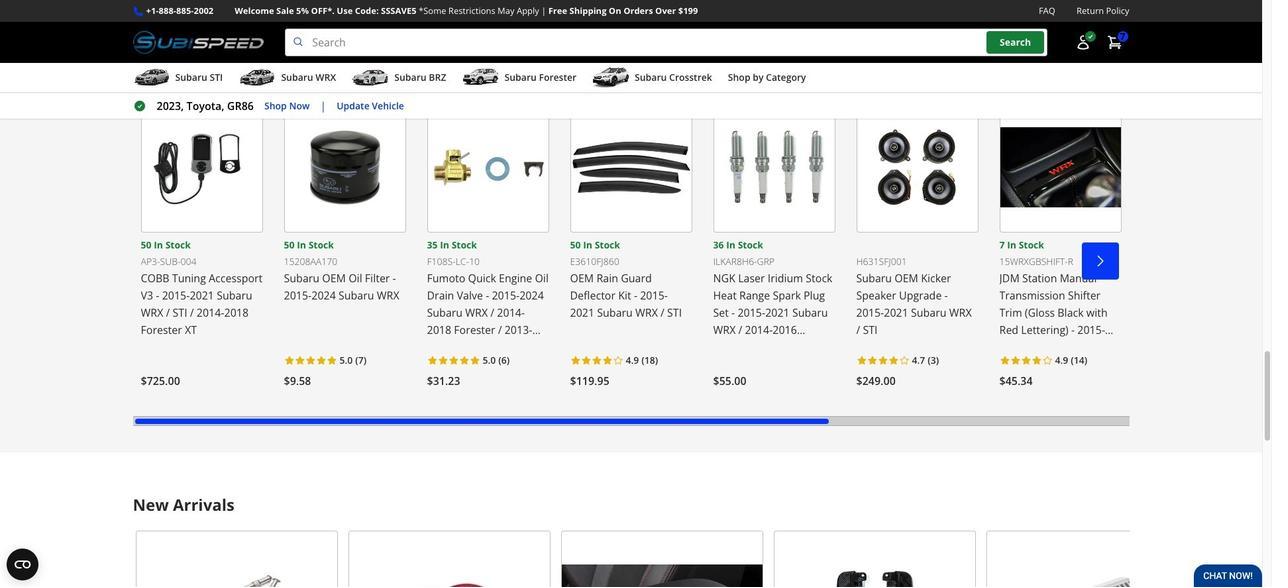 Task type: locate. For each thing, give the bounding box(es) containing it.
search input field
[[285, 29, 1047, 56]]

subispeed logo image
[[133, 29, 264, 56]]

jdm station manual transmission shifter trim (gloss black with red lettering) - 2015-2021 subaru wrx image
[[1000, 102, 1122, 233]]

a subaru sti thumbnail image image
[[133, 68, 170, 88]]

ngk laser iridium stock heat range spark plug set - 2015-2021 subaru wrx / 2014-2016 forester xt image
[[713, 102, 835, 233]]

subaru oem oil filter - 2015-2024 subaru wrx image
[[284, 102, 406, 233]]



Task type: describe. For each thing, give the bounding box(es) containing it.
subaru oem kicker speaker upgrade - 2015-2021 subaru wrx / sti image
[[857, 102, 978, 233]]

a subaru forester thumbnail image image
[[462, 68, 499, 88]]

a subaru crosstrek thumbnail image image
[[592, 68, 630, 88]]

a subaru brz thumbnail image image
[[352, 68, 389, 88]]

oem rain guard deflector kit - 2015-2021 subaru wrx / sti image
[[570, 102, 692, 233]]

button image
[[1075, 35, 1091, 50]]

open widget image
[[7, 549, 38, 581]]

a subaru wrx thumbnail image image
[[239, 68, 276, 88]]

cobb tuning accessport v3 - 2015-2021 subaru wrx / sti / 2014-2018 forester xt image
[[141, 102, 263, 233]]

fumoto quick engine oil drain valve - 2015-2024 subaru wrx / 2014-2018 forester / 2013-2016 scion fr-s / 2013-2020 subaru brz / 2017-2019 toyota 86 image
[[427, 102, 549, 233]]



Task type: vqa. For each thing, say whether or not it's contained in the screenshot.
Select Model image
no



